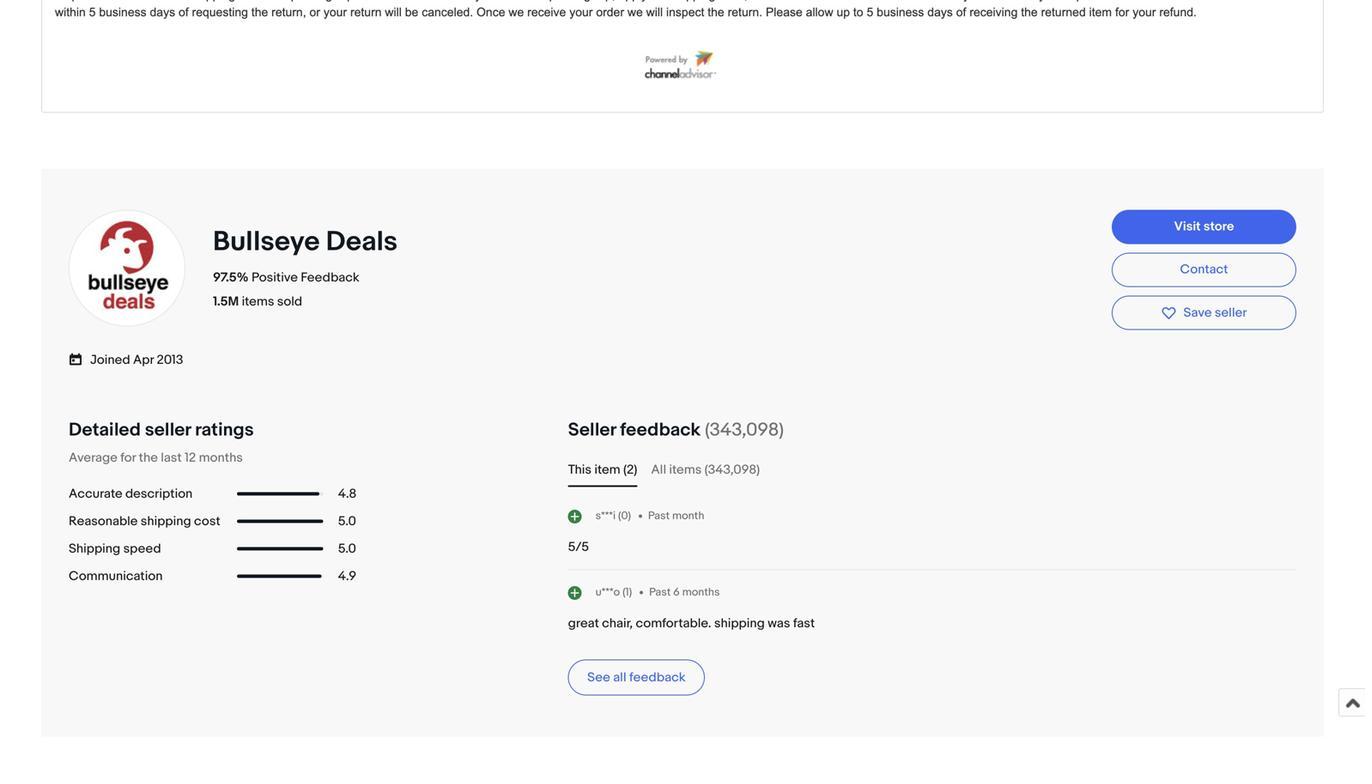 Task type: vqa. For each thing, say whether or not it's contained in the screenshot.
feedback to the bottom
yes



Task type: describe. For each thing, give the bounding box(es) containing it.
seller for save
[[1215, 305, 1247, 320]]

all
[[651, 462, 666, 478]]

this
[[568, 462, 592, 478]]

save
[[1184, 305, 1212, 320]]

5.0 for shipping speed
[[338, 541, 356, 557]]

past for 5/5
[[648, 510, 670, 523]]

0 vertical spatial feedback
[[620, 419, 701, 441]]

speed
[[123, 541, 161, 557]]

see
[[587, 670, 610, 686]]

joined
[[90, 352, 130, 368]]

accurate description
[[69, 486, 193, 502]]

bullseye
[[213, 225, 320, 259]]

4.8
[[338, 486, 357, 502]]

1.5m items sold
[[213, 294, 302, 309]]

(1)
[[623, 586, 632, 599]]

last
[[161, 450, 182, 466]]

description
[[125, 486, 193, 502]]

contact link
[[1112, 253, 1296, 287]]

visit
[[1174, 219, 1201, 234]]

contact
[[1180, 262, 1228, 277]]

(343,098) for all items (343,098)
[[705, 462, 760, 478]]

ratings
[[195, 419, 254, 441]]

shipping
[[69, 541, 120, 557]]

store
[[1204, 219, 1234, 234]]

1 vertical spatial months
[[682, 586, 720, 599]]

97.5%
[[213, 270, 249, 285]]

bullseye deals image
[[67, 208, 187, 328]]

tab list containing this item (2)
[[568, 460, 1296, 480]]

s***i
[[595, 509, 616, 523]]

bullseye deals link
[[213, 225, 404, 259]]

comfortable.
[[636, 616, 711, 631]]

1 vertical spatial shipping
[[714, 616, 765, 631]]

was
[[768, 616, 790, 631]]

all
[[613, 670, 626, 686]]

for
[[120, 450, 136, 466]]

6
[[673, 586, 680, 599]]

seller feedback (343,098)
[[568, 419, 784, 441]]

visit store link
[[1112, 210, 1296, 244]]

sold
[[277, 294, 302, 309]]

save seller
[[1184, 305, 1247, 320]]

bullseye deals
[[213, 225, 398, 259]]

see all feedback link
[[568, 660, 705, 696]]

past 6 months
[[649, 586, 720, 599]]

fast
[[793, 616, 815, 631]]

0 horizontal spatial months
[[199, 450, 243, 466]]

2013
[[157, 352, 183, 368]]

this item (2)
[[568, 462, 637, 478]]

(343,098) for seller feedback (343,098)
[[705, 419, 784, 441]]

12
[[185, 450, 196, 466]]



Task type: locate. For each thing, give the bounding box(es) containing it.
the
[[139, 450, 158, 466]]

0 vertical spatial seller
[[1215, 305, 1247, 320]]

2 5.0 from the top
[[338, 541, 356, 557]]

great
[[568, 616, 599, 631]]

1 vertical spatial past
[[649, 586, 671, 599]]

deals
[[326, 225, 398, 259]]

1 vertical spatial seller
[[145, 419, 191, 441]]

1 horizontal spatial shipping
[[714, 616, 765, 631]]

1 vertical spatial items
[[669, 462, 702, 478]]

1 horizontal spatial items
[[669, 462, 702, 478]]

(0)
[[618, 509, 631, 523]]

apr
[[133, 352, 154, 368]]

5.0
[[338, 514, 356, 529], [338, 541, 356, 557]]

5.0 up the 4.9
[[338, 541, 356, 557]]

5.0 down 4.8
[[338, 514, 356, 529]]

month
[[672, 510, 704, 523]]

past month
[[648, 510, 704, 523]]

5.0 for reasonable shipping cost
[[338, 514, 356, 529]]

items for 1.5m
[[242, 294, 274, 309]]

average for the last 12 months
[[69, 450, 243, 466]]

past
[[648, 510, 670, 523], [649, 586, 671, 599]]

average
[[69, 450, 117, 466]]

save seller button
[[1112, 296, 1296, 330]]

past left 6
[[649, 586, 671, 599]]

seller up last
[[145, 419, 191, 441]]

0 horizontal spatial seller
[[145, 419, 191, 441]]

detailed
[[69, 419, 141, 441]]

great chair, comfortable. shipping was fast
[[568, 616, 815, 631]]

accurate
[[69, 486, 122, 502]]

0 vertical spatial items
[[242, 294, 274, 309]]

seller right save
[[1215, 305, 1247, 320]]

detailed seller ratings
[[69, 419, 254, 441]]

(2)
[[623, 462, 637, 478]]

(343,098)
[[705, 419, 784, 441], [705, 462, 760, 478]]

s***i (0)
[[595, 509, 631, 523]]

shipping left was
[[714, 616, 765, 631]]

communication
[[69, 569, 163, 584]]

1 vertical spatial feedback
[[629, 670, 686, 686]]

feedback right all
[[629, 670, 686, 686]]

months
[[199, 450, 243, 466], [682, 586, 720, 599]]

(343,098) up all items (343,098)
[[705, 419, 784, 441]]

reasonable
[[69, 514, 138, 529]]

u***o (1)
[[595, 586, 632, 599]]

1 (343,098) from the top
[[705, 419, 784, 441]]

97.5% positive feedback
[[213, 270, 359, 285]]

shipping down the description
[[141, 514, 191, 529]]

seller
[[568, 419, 616, 441]]

all items (343,098)
[[651, 462, 760, 478]]

0 horizontal spatial items
[[242, 294, 274, 309]]

4.9
[[338, 569, 356, 584]]

items right all
[[669, 462, 702, 478]]

text__icon wrapper image
[[69, 350, 90, 367]]

visit store
[[1174, 219, 1234, 234]]

5/5
[[568, 540, 589, 555]]

1 horizontal spatial seller
[[1215, 305, 1247, 320]]

feedback up all
[[620, 419, 701, 441]]

item
[[594, 462, 620, 478]]

items down positive
[[242, 294, 274, 309]]

0 vertical spatial past
[[648, 510, 670, 523]]

items
[[242, 294, 274, 309], [669, 462, 702, 478]]

(343,098) down seller feedback (343,098)
[[705, 462, 760, 478]]

months right 6
[[682, 586, 720, 599]]

seller
[[1215, 305, 1247, 320], [145, 419, 191, 441]]

seller for detailed
[[145, 419, 191, 441]]

seller inside button
[[1215, 305, 1247, 320]]

shipping
[[141, 514, 191, 529], [714, 616, 765, 631]]

1 5.0 from the top
[[338, 514, 356, 529]]

tab list
[[568, 460, 1296, 480]]

1 vertical spatial (343,098)
[[705, 462, 760, 478]]

2 (343,098) from the top
[[705, 462, 760, 478]]

cost
[[194, 514, 220, 529]]

months down 'ratings'
[[199, 450, 243, 466]]

joined apr 2013
[[90, 352, 183, 368]]

0 vertical spatial 5.0
[[338, 514, 356, 529]]

0 vertical spatial (343,098)
[[705, 419, 784, 441]]

u***o
[[595, 586, 620, 599]]

1 vertical spatial 5.0
[[338, 541, 356, 557]]

see all feedback
[[587, 670, 686, 686]]

shipping speed
[[69, 541, 161, 557]]

1.5m
[[213, 294, 239, 309]]

reasonable shipping cost
[[69, 514, 220, 529]]

chair,
[[602, 616, 633, 631]]

feedback
[[301, 270, 359, 285]]

past for great chair, comfortable. shipping was fast
[[649, 586, 671, 599]]

items for all
[[669, 462, 702, 478]]

0 vertical spatial shipping
[[141, 514, 191, 529]]

1 horizontal spatial months
[[682, 586, 720, 599]]

0 vertical spatial months
[[199, 450, 243, 466]]

past left month
[[648, 510, 670, 523]]

0 horizontal spatial shipping
[[141, 514, 191, 529]]

feedback
[[620, 419, 701, 441], [629, 670, 686, 686]]

positive
[[252, 270, 298, 285]]



